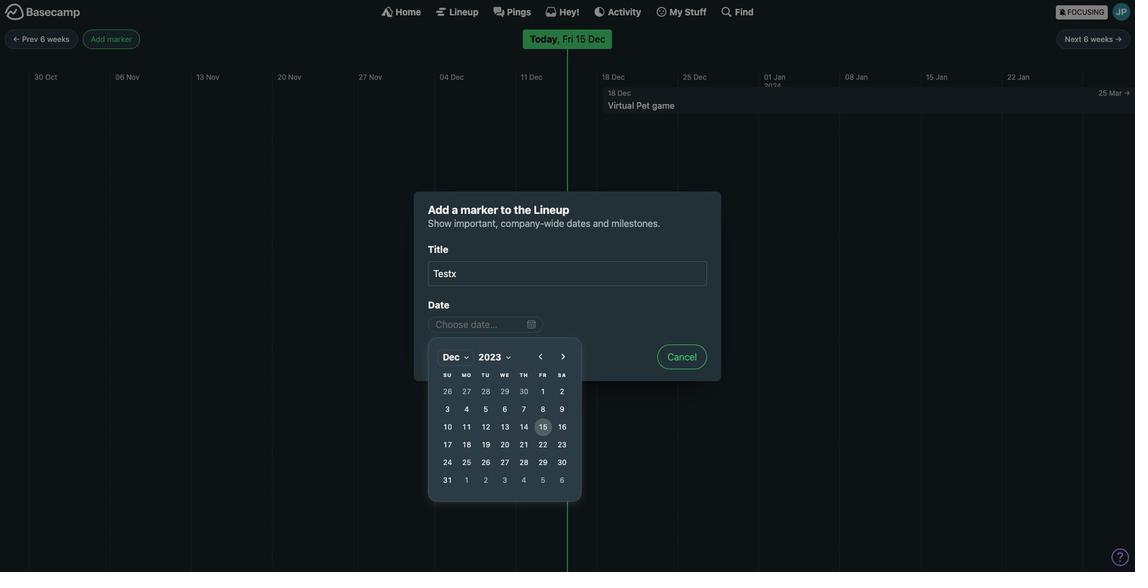 Task type: vqa. For each thing, say whether or not it's contained in the screenshot.
25
yes



Task type: describe. For each thing, give the bounding box(es) containing it.
1 horizontal spatial 30 button
[[554, 454, 571, 472]]

24
[[443, 458, 452, 467]]

dates
[[567, 218, 591, 229]]

to
[[501, 203, 512, 216]]

22 button
[[534, 436, 552, 454]]

sa
[[558, 372, 567, 378]]

nov for 13 nov
[[206, 72, 219, 81]]

0 horizontal spatial 5
[[484, 405, 488, 414]]

virtual
[[608, 100, 634, 110]]

8
[[541, 405, 546, 414]]

company-
[[501, 218, 544, 229]]

6 right 'prev'
[[40, 34, 45, 43]]

23
[[558, 440, 567, 449]]

1 for topmost 1 button
[[541, 387, 546, 396]]

a
[[452, 203, 458, 216]]

mo
[[462, 372, 472, 378]]

wide
[[544, 218, 565, 229]]

cancel link
[[658, 345, 707, 369]]

add marker
[[91, 34, 132, 43]]

show
[[428, 218, 452, 229]]

next
[[1066, 34, 1082, 43]]

my
[[670, 6, 683, 17]]

04 dec
[[440, 72, 464, 81]]

hey! button
[[546, 6, 580, 18]]

0 horizontal spatial 28 button
[[477, 383, 495, 401]]

21 button
[[515, 436, 533, 454]]

20 for 20 nov
[[278, 72, 286, 81]]

29 for the left 29 button
[[501, 387, 510, 396]]

0 vertical spatial 4 button
[[458, 401, 476, 419]]

2 weeks from the left
[[1091, 34, 1114, 43]]

my stuff
[[670, 6, 707, 17]]

16
[[558, 423, 567, 432]]

find button
[[721, 6, 754, 18]]

stuff
[[685, 6, 707, 17]]

9 button
[[554, 401, 571, 419]]

cancel
[[668, 352, 697, 362]]

6 up 13 button
[[503, 405, 507, 414]]

0 vertical spatial 18
[[602, 72, 610, 81]]

7
[[522, 405, 527, 414]]

1 vertical spatial 30
[[520, 387, 529, 396]]

1 vertical spatial 28 button
[[515, 454, 533, 472]]

add marker link
[[83, 30, 140, 49]]

1 vertical spatial 5
[[541, 476, 546, 485]]

01 jan 2024
[[764, 72, 786, 91]]

← prev 6 weeks
[[13, 34, 70, 43]]

0 vertical spatial 27 button
[[458, 383, 476, 401]]

0 vertical spatial 6 button
[[496, 401, 514, 419]]

and
[[593, 218, 609, 229]]

30 oct
[[34, 72, 57, 81]]

19 button
[[477, 436, 495, 454]]

nov for 27 nov
[[369, 72, 382, 81]]

0 horizontal spatial 5 button
[[477, 401, 495, 419]]

0 vertical spatial 2 button
[[554, 383, 571, 401]]

su
[[444, 372, 452, 378]]

25 mar
[[1099, 88, 1123, 97]]

20 for 20
[[501, 440, 510, 449]]

the
[[514, 203, 532, 216]]

2024
[[764, 82, 782, 91]]

25 dec
[[683, 72, 707, 81]]

add a marker to the lineup show important, company-wide dates and milestones.
[[428, 203, 661, 229]]

11 for 11 dec
[[521, 72, 528, 81]]

1 vertical spatial 5 button
[[534, 472, 552, 490]]

08
[[846, 72, 855, 81]]

pet
[[637, 100, 650, 110]]

we
[[500, 372, 510, 378]]

11 dec
[[521, 72, 543, 81]]

1 horizontal spatial 4 button
[[515, 472, 533, 490]]

1 weeks from the left
[[47, 34, 70, 43]]

0 vertical spatial 18 dec
[[602, 72, 625, 81]]

0 vertical spatial 4
[[465, 405, 469, 414]]

12 button
[[477, 419, 495, 436]]

13 button
[[496, 419, 514, 436]]

29 for 29 button to the bottom
[[539, 458, 548, 467]]

22 for 22 jan
[[1008, 72, 1016, 81]]

next 6 weeks →
[[1066, 34, 1123, 43]]

1 vertical spatial 27 button
[[496, 454, 514, 472]]

25 for 25 mar
[[1099, 88, 1108, 97]]

1 horizontal spatial 28
[[520, 458, 529, 467]]

home
[[396, 6, 421, 17]]

0 vertical spatial 3 button
[[439, 401, 457, 419]]

1 horizontal spatial 4
[[522, 476, 527, 485]]

06
[[115, 72, 124, 81]]

0 horizontal spatial 2
[[484, 476, 488, 485]]

main element
[[0, 0, 1136, 23]]

31
[[443, 476, 452, 485]]

12
[[482, 423, 491, 432]]

focusing
[[1068, 7, 1105, 16]]

focusing button
[[1056, 0, 1136, 23]]

6 down 23 button
[[560, 476, 565, 485]]

virtual pet game
[[608, 100, 675, 110]]

0 horizontal spatial 1 button
[[458, 472, 476, 490]]

game
[[653, 100, 675, 110]]

31 button
[[439, 472, 457, 490]]

←
[[13, 34, 20, 43]]

0 vertical spatial marker
[[107, 34, 132, 43]]

1 vertical spatial 26 button
[[477, 454, 495, 472]]

7 button
[[515, 401, 533, 419]]

20 button
[[496, 436, 514, 454]]

0 vertical spatial 2
[[560, 387, 565, 396]]

20 nov
[[278, 72, 302, 81]]

6 right the next at right top
[[1084, 34, 1089, 43]]

dialog containing dec
[[428, 333, 618, 508]]

today
[[530, 34, 558, 44]]

jan for 15 jan
[[936, 72, 948, 81]]

oct
[[45, 72, 57, 81]]

22 jan
[[1008, 72, 1030, 81]]

2 vertical spatial 30
[[558, 458, 567, 467]]

10 button
[[439, 419, 457, 436]]

1 for the leftmost 1 button
[[465, 476, 469, 485]]

08 jan
[[846, 72, 868, 81]]

activity
[[608, 6, 642, 17]]

important,
[[454, 218, 499, 229]]

14
[[520, 423, 529, 432]]



Task type: locate. For each thing, give the bounding box(es) containing it.
None submit
[[428, 345, 469, 369]]

4 jan from the left
[[1018, 72, 1030, 81]]

add for marker
[[91, 34, 105, 43]]

title
[[428, 244, 449, 255]]

0 horizontal spatial 30
[[34, 72, 43, 81]]

11 inside button
[[462, 423, 471, 432]]

1 vertical spatial 18
[[608, 88, 616, 97]]

1 vertical spatial lineup
[[534, 203, 570, 216]]

24 button
[[439, 454, 457, 472]]

1 vertical spatial 27
[[462, 387, 471, 396]]

3 button up 10
[[439, 401, 457, 419]]

fr
[[539, 372, 547, 378]]

jan for 22 jan
[[1018, 72, 1030, 81]]

1 down 25 button
[[465, 476, 469, 485]]

0 horizontal spatial 29 button
[[496, 383, 514, 401]]

1 vertical spatial 2 button
[[477, 472, 495, 490]]

0 horizontal spatial 26
[[443, 387, 452, 396]]

1 horizontal spatial 22
[[1008, 72, 1016, 81]]

lineup inside the main element
[[450, 6, 479, 17]]

3 jan from the left
[[936, 72, 948, 81]]

weeks left the →
[[1091, 34, 1114, 43]]

30 button down 23
[[554, 454, 571, 472]]

0 horizontal spatial 11
[[462, 423, 471, 432]]

0 horizontal spatial 6 button
[[496, 401, 514, 419]]

0 vertical spatial 1 button
[[534, 383, 552, 401]]

0 vertical spatial 3
[[446, 405, 450, 414]]

9
[[560, 405, 565, 414]]

mar
[[1110, 88, 1123, 97]]

13 for 13
[[501, 423, 510, 432]]

1 vertical spatial 29 button
[[534, 454, 552, 472]]

0 vertical spatial 1
[[541, 387, 546, 396]]

8 button
[[534, 401, 552, 419]]

18 button
[[458, 436, 476, 454]]

1 nov from the left
[[126, 72, 140, 81]]

3
[[446, 405, 450, 414], [503, 476, 507, 485]]

17
[[443, 440, 452, 449]]

0 horizontal spatial 22
[[539, 440, 548, 449]]

1 vertical spatial 28
[[520, 458, 529, 467]]

1 vertical spatial 30 button
[[554, 454, 571, 472]]

15 for 15
[[539, 423, 548, 432]]

6 button left 7 button
[[496, 401, 514, 419]]

0 horizontal spatial 28
[[482, 387, 491, 396]]

30 left oct
[[34, 72, 43, 81]]

1 horizontal spatial 5 button
[[534, 472, 552, 490]]

None text field
[[428, 261, 707, 286]]

date
[[428, 300, 450, 311]]

0 vertical spatial 25
[[683, 72, 692, 81]]

0 vertical spatial 28
[[482, 387, 491, 396]]

25 for 25 dec
[[683, 72, 692, 81]]

jan for 08 jan
[[857, 72, 868, 81]]

29 down we
[[501, 387, 510, 396]]

1 vertical spatial 4
[[522, 476, 527, 485]]

add right the ← prev 6 weeks
[[91, 34, 105, 43]]

lineup inside add a marker to the lineup show important, company-wide dates and milestones.
[[534, 203, 570, 216]]

0 horizontal spatial 1
[[465, 476, 469, 485]]

0 horizontal spatial 3
[[446, 405, 450, 414]]

jan
[[774, 72, 786, 81], [857, 72, 868, 81], [936, 72, 948, 81], [1018, 72, 1030, 81]]

01
[[764, 72, 772, 81]]

28 down tu
[[482, 387, 491, 396]]

0 horizontal spatial 30 button
[[515, 383, 533, 401]]

home link
[[382, 6, 421, 18]]

2 button right 25 button
[[477, 472, 495, 490]]

0 horizontal spatial marker
[[107, 34, 132, 43]]

1 horizontal spatial 25
[[683, 72, 692, 81]]

1 vertical spatial 4 button
[[515, 472, 533, 490]]

0 vertical spatial 26 button
[[439, 383, 457, 401]]

0 vertical spatial add
[[91, 34, 105, 43]]

1 vertical spatial add
[[428, 203, 450, 216]]

29 button right the 21 button on the bottom of page
[[534, 454, 552, 472]]

11 button
[[458, 419, 476, 436]]

0 vertical spatial 27
[[359, 72, 367, 81]]

1 vertical spatial 6 button
[[554, 472, 571, 490]]

2
[[560, 387, 565, 396], [484, 476, 488, 485]]

2 vertical spatial 25
[[462, 458, 471, 467]]

2 horizontal spatial 25
[[1099, 88, 1108, 97]]

22 for 22
[[539, 440, 548, 449]]

2 button down sa
[[554, 383, 571, 401]]

2 nov from the left
[[206, 72, 219, 81]]

0 vertical spatial 29
[[501, 387, 510, 396]]

1 horizontal spatial lineup
[[534, 203, 570, 216]]

06 nov
[[115, 72, 140, 81]]

10
[[443, 423, 452, 432]]

27 for the bottom 27 button
[[501, 458, 510, 467]]

1 vertical spatial 29
[[539, 458, 548, 467]]

weeks
[[47, 34, 70, 43], [1091, 34, 1114, 43]]

0 horizontal spatial 20
[[278, 72, 286, 81]]

2 horizontal spatial 30
[[558, 458, 567, 467]]

2 jan from the left
[[857, 72, 868, 81]]

15
[[927, 72, 934, 81], [539, 423, 548, 432]]

4
[[465, 405, 469, 414], [522, 476, 527, 485]]

switch accounts image
[[5, 3, 80, 21]]

25
[[683, 72, 692, 81], [1099, 88, 1108, 97], [462, 458, 471, 467]]

lineup link
[[435, 6, 479, 18]]

18 inside button
[[462, 440, 471, 449]]

3 down 20 button
[[503, 476, 507, 485]]

0 vertical spatial 11
[[521, 72, 528, 81]]

1 horizontal spatial 27 button
[[496, 454, 514, 472]]

0 horizontal spatial 27
[[359, 72, 367, 81]]

28 button
[[477, 383, 495, 401], [515, 454, 533, 472]]

13 for 13 nov
[[197, 72, 204, 81]]

4 nov from the left
[[369, 72, 382, 81]]

0 vertical spatial 15
[[927, 72, 934, 81]]

28 button down tu
[[477, 383, 495, 401]]

find
[[736, 6, 754, 17]]

1 vertical spatial 18 dec
[[608, 88, 631, 97]]

hey!
[[560, 6, 580, 17]]

1 horizontal spatial 26
[[482, 458, 491, 467]]

26 for 26 button to the left
[[443, 387, 452, 396]]

29
[[501, 387, 510, 396], [539, 458, 548, 467]]

25 button
[[458, 454, 476, 472]]

add inside add a marker to the lineup show important, company-wide dates and milestones.
[[428, 203, 450, 216]]

4 up 11 button
[[465, 405, 469, 414]]

add for a
[[428, 203, 450, 216]]

Choose date… field
[[428, 317, 544, 333]]

jan inside 01 jan 2024
[[774, 72, 786, 81]]

add up 'show'
[[428, 203, 450, 216]]

5 button down '22' button
[[534, 472, 552, 490]]

26 button down 19
[[477, 454, 495, 472]]

4 button right 10 button
[[458, 401, 476, 419]]

1 vertical spatial 26
[[482, 458, 491, 467]]

27
[[359, 72, 367, 81], [462, 387, 471, 396], [501, 458, 510, 467]]

25 inside button
[[462, 458, 471, 467]]

15 jan
[[927, 72, 948, 81]]

0 horizontal spatial 29
[[501, 387, 510, 396]]

6
[[40, 34, 45, 43], [1084, 34, 1089, 43], [503, 405, 507, 414], [560, 476, 565, 485]]

30 button down "th"
[[515, 383, 533, 401]]

1 horizontal spatial 15
[[927, 72, 934, 81]]

1 vertical spatial 13
[[501, 423, 510, 432]]

26 down 19 button
[[482, 458, 491, 467]]

13 nov
[[197, 72, 219, 81]]

27 button
[[458, 383, 476, 401], [496, 454, 514, 472]]

lineup right home
[[450, 6, 479, 17]]

1 horizontal spatial 13
[[501, 423, 510, 432]]

my stuff button
[[656, 6, 707, 18]]

0 horizontal spatial 3 button
[[439, 401, 457, 419]]

13 inside button
[[501, 423, 510, 432]]

0 horizontal spatial add
[[91, 34, 105, 43]]

18
[[602, 72, 610, 81], [608, 88, 616, 97], [462, 440, 471, 449]]

1 horizontal spatial 20
[[501, 440, 510, 449]]

0 horizontal spatial 27 button
[[458, 383, 476, 401]]

1 horizontal spatial 29 button
[[534, 454, 552, 472]]

add
[[91, 34, 105, 43], [428, 203, 450, 216]]

29 down '22' button
[[539, 458, 548, 467]]

15 button
[[534, 419, 552, 436]]

28 button down the '21'
[[515, 454, 533, 472]]

27 button right 19 button
[[496, 454, 514, 472]]

6 button down 23 button
[[554, 472, 571, 490]]

29 button down we
[[496, 383, 514, 401]]

1 jan from the left
[[774, 72, 786, 81]]

26 button
[[439, 383, 457, 401], [477, 454, 495, 472]]

0 vertical spatial 20
[[278, 72, 286, 81]]

1 horizontal spatial 28 button
[[515, 454, 533, 472]]

3 for the 3 button to the right
[[503, 476, 507, 485]]

marker inside add a marker to the lineup show important, company-wide dates and milestones.
[[461, 203, 498, 216]]

dec
[[451, 72, 464, 81], [530, 72, 543, 81], [612, 72, 625, 81], [694, 72, 707, 81], [618, 88, 631, 97], [443, 352, 460, 363]]

marker
[[107, 34, 132, 43], [461, 203, 498, 216]]

5 up 12
[[484, 405, 488, 414]]

3 button down 20 button
[[496, 472, 514, 490]]

0 vertical spatial 30 button
[[515, 383, 533, 401]]

18 dec
[[602, 72, 625, 81], [608, 88, 631, 97]]

5 button up 12
[[477, 401, 495, 419]]

1
[[541, 387, 546, 396], [465, 476, 469, 485]]

1 horizontal spatial 2 button
[[554, 383, 571, 401]]

27 nov
[[359, 72, 382, 81]]

11
[[521, 72, 528, 81], [462, 423, 471, 432]]

26 button down su
[[439, 383, 457, 401]]

1 vertical spatial 3 button
[[496, 472, 514, 490]]

1 vertical spatial 3
[[503, 476, 507, 485]]

0 vertical spatial 26
[[443, 387, 452, 396]]

19
[[482, 440, 491, 449]]

th
[[520, 372, 529, 378]]

4 down the 21 button on the bottom of page
[[522, 476, 527, 485]]

30 down "th"
[[520, 387, 529, 396]]

0 horizontal spatial 4
[[465, 405, 469, 414]]

28 down the 21 button on the bottom of page
[[520, 458, 529, 467]]

1 vertical spatial 1
[[465, 476, 469, 485]]

tu
[[482, 372, 490, 378]]

lineup up wide at the left top
[[534, 203, 570, 216]]

1 down fr
[[541, 387, 546, 396]]

2 horizontal spatial 27
[[501, 458, 510, 467]]

3 for the top the 3 button
[[446, 405, 450, 414]]

nov for 06 nov
[[126, 72, 140, 81]]

virtual pet game link
[[604, 100, 1136, 114]]

22
[[1008, 72, 1016, 81], [539, 440, 548, 449]]

marker up 06
[[107, 34, 132, 43]]

0 vertical spatial 28 button
[[477, 383, 495, 401]]

26 for 26 button to the bottom
[[482, 458, 491, 467]]

04
[[440, 72, 449, 81]]

26
[[443, 387, 452, 396], [482, 458, 491, 467]]

30
[[34, 72, 43, 81], [520, 387, 529, 396], [558, 458, 567, 467]]

milestones.
[[612, 218, 661, 229]]

1 horizontal spatial 11
[[521, 72, 528, 81]]

1 button right 31 button
[[458, 472, 476, 490]]

2 down sa
[[560, 387, 565, 396]]

0 horizontal spatial lineup
[[450, 6, 479, 17]]

0 horizontal spatial 2 button
[[477, 472, 495, 490]]

jan for 01 jan 2024
[[774, 72, 786, 81]]

26 down su
[[443, 387, 452, 396]]

11 for 11
[[462, 423, 471, 432]]

25 for 25
[[462, 458, 471, 467]]

1 vertical spatial 25
[[1099, 88, 1108, 97]]

0 horizontal spatial weeks
[[47, 34, 70, 43]]

2 down 19 button
[[484, 476, 488, 485]]

27 button down mo on the left of page
[[458, 383, 476, 401]]

30 down 23 button
[[558, 458, 567, 467]]

1 button down fr
[[534, 383, 552, 401]]

activity link
[[594, 6, 642, 18]]

0 vertical spatial 5 button
[[477, 401, 495, 419]]

1 horizontal spatial add
[[428, 203, 450, 216]]

1 horizontal spatial 3 button
[[496, 472, 514, 490]]

5
[[484, 405, 488, 414], [541, 476, 546, 485]]

0 vertical spatial 5
[[484, 405, 488, 414]]

27 for the topmost 27 button
[[462, 387, 471, 396]]

3 button
[[439, 401, 457, 419], [496, 472, 514, 490]]

0 vertical spatial 30
[[34, 72, 43, 81]]

3 up 10
[[446, 405, 450, 414]]

23 button
[[554, 436, 571, 454]]

14 button
[[515, 419, 533, 436]]

28
[[482, 387, 491, 396], [520, 458, 529, 467]]

6 button
[[496, 401, 514, 419], [554, 472, 571, 490]]

0 horizontal spatial 15
[[539, 423, 548, 432]]

marker up important,
[[461, 203, 498, 216]]

1 vertical spatial 1 button
[[458, 472, 476, 490]]

nov for 20 nov
[[288, 72, 302, 81]]

→
[[1116, 34, 1123, 43]]

2023
[[479, 352, 502, 363]]

james peterson image
[[1113, 3, 1131, 21]]

dialog
[[428, 333, 618, 508]]

20
[[278, 72, 286, 81], [501, 440, 510, 449]]

prev
[[22, 34, 38, 43]]

1 vertical spatial marker
[[461, 203, 498, 216]]

1 horizontal spatial 2
[[560, 387, 565, 396]]

20 inside button
[[501, 440, 510, 449]]

weeks right 'prev'
[[47, 34, 70, 43]]

21
[[520, 440, 529, 449]]

15 for 15 jan
[[927, 72, 934, 81]]

0 horizontal spatial 26 button
[[439, 383, 457, 401]]

1 horizontal spatial weeks
[[1091, 34, 1114, 43]]

4 button down the 21 button on the bottom of page
[[515, 472, 533, 490]]

22 inside button
[[539, 440, 548, 449]]

15 inside 15 "button"
[[539, 423, 548, 432]]

0 vertical spatial 29 button
[[496, 383, 514, 401]]

3 nov from the left
[[288, 72, 302, 81]]

16 button
[[554, 419, 571, 436]]

1 horizontal spatial 30
[[520, 387, 529, 396]]

1 horizontal spatial 27
[[462, 387, 471, 396]]

5 down '22' button
[[541, 476, 546, 485]]

1 horizontal spatial 5
[[541, 476, 546, 485]]



